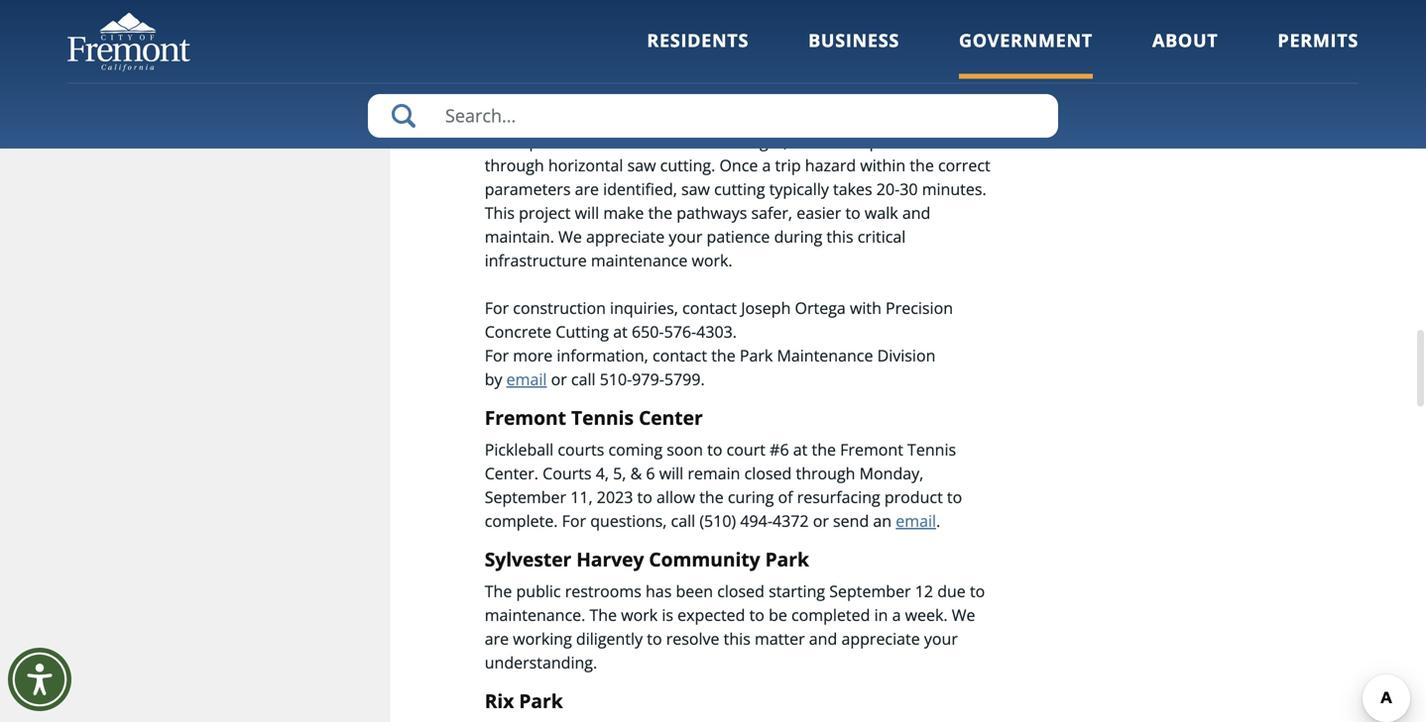 Task type: vqa. For each thing, say whether or not it's contained in the screenshot.
in in For trip hazards under 2 inches in height, PCC will repair the sidewalk through horizontal saw cutting. Once a trip hazard within the correct parameters are identified, saw cutting typically takes 20-30 minutes. This project will make the pathways safer, easier to walk and maintain. We appreciate your patience during this critical infrastructure maintenance work.
yes



Task type: describe. For each thing, give the bounding box(es) containing it.
correct
[[938, 155, 990, 176]]

work
[[621, 605, 658, 626]]

your inside sylvester harvey community park the public restrooms has been closed starting september 12 due to maintenance. the work is expected to be completed in a week. we are working diligently to resolve this matter and appreciate your understanding.
[[924, 629, 958, 650]]

tennis inside "pickleball courts coming soon to court #6 at the fremont tennis center. courts 4, 5, & 6 will remain closed through monday, september 11, 2023 to allow the curing of resurfacing product to complete. for questions, call (510) 494-4372 or send an"
[[907, 439, 956, 461]]

send
[[833, 511, 869, 532]]

at inside "pickleball courts coming soon to court #6 at the fremont tennis center. courts 4, 5, & 6 will remain closed through monday, september 11, 2023 to allow the curing of resurfacing product to complete. for questions, call (510) 494-4372 or send an"
[[793, 439, 808, 461]]

1 vertical spatial trip
[[775, 155, 801, 176]]

park inside sylvester harvey community park the public restrooms has been closed starting september 12 due to maintenance. the work is expected to be completed in a week. we are working diligently to resolve this matter and appreciate your understanding.
[[765, 547, 809, 573]]

once
[[719, 155, 758, 176]]

1 horizontal spatial saw
[[681, 178, 710, 200]]

1 vertical spatial contact
[[653, 345, 707, 366]]

curing
[[728, 487, 774, 508]]

2
[[654, 131, 663, 152]]

30
[[900, 178, 918, 200]]

working
[[513, 629, 572, 650]]

horizontal
[[548, 155, 623, 176]]

we inside sylvester harvey community park the public restrooms has been closed starting september 12 due to maintenance. the work is expected to be completed in a week. we are working diligently to resolve this matter and appreciate your understanding.
[[952, 605, 975, 626]]

576-
[[664, 321, 696, 343]]

cutting
[[556, 321, 609, 343]]

4372
[[773, 511, 809, 532]]

this inside for trip hazards under 2 inches in height, pcc will repair the sidewalk through horizontal saw cutting. once a trip hazard within the correct parameters are identified, saw cutting typically takes 20-30 minutes. this project will make the pathways safer, easier to walk and maintain. we appreciate your patience during this critical infrastructure maintenance work.
[[827, 226, 853, 247]]

4303.
[[696, 321, 737, 343]]

september inside sylvester harvey community park the public restrooms has been closed starting september 12 due to maintenance. the work is expected to be completed in a week. we are working diligently to resolve this matter and appreciate your understanding.
[[829, 581, 911, 603]]

repair locations on the map.
[[593, 83, 805, 105]]

week.
[[905, 605, 948, 626]]

courts
[[543, 463, 592, 484]]

and inside sylvester harvey community park the public restrooms has been closed starting september 12 due to maintenance. the work is expected to be completed in a week. we are working diligently to resolve this matter and appreciate your understanding.
[[809, 629, 837, 650]]

resolve
[[666, 629, 720, 650]]

concrete
[[485, 321, 551, 343]]

information,
[[557, 345, 648, 366]]

appreciate inside for trip hazards under 2 inches in height, pcc will repair the sidewalk through horizontal saw cutting. once a trip hazard within the correct parameters are identified, saw cutting typically takes 20-30 minutes. this project will make the pathways safer, easier to walk and maintain. we appreciate your patience during this critical infrastructure maintenance work.
[[586, 226, 665, 247]]

2023
[[597, 487, 633, 508]]

cutting
[[714, 178, 765, 200]]

rix park
[[485, 689, 563, 715]]

the up within
[[903, 131, 927, 152]]

work.
[[692, 250, 733, 271]]

with
[[850, 297, 882, 319]]

to up remain
[[707, 439, 722, 461]]

more
[[513, 345, 553, 366]]

for inside for trip hazards under 2 inches in height, pcc will repair the sidewalk through horizontal saw cutting. once a trip hazard within the correct parameters are identified, saw cutting typically takes 20-30 minutes. this project will make the pathways safer, easier to walk and maintain. we appreciate your patience during this critical infrastructure maintenance work.
[[485, 131, 509, 152]]

through inside "pickleball courts coming soon to court #6 at the fremont tennis center. courts 4, 5, & 6 will remain closed through monday, september 11, 2023 to allow the curing of resurfacing product to complete. for questions, call (510) 494-4372 or send an"
[[796, 463, 855, 484]]

pcc
[[792, 131, 821, 152]]

starting
[[769, 581, 825, 603]]

pickleball courts coming soon to court #6 at the fremont tennis center. courts 4, 5, & 6 will remain closed through monday, september 11, 2023 to allow the curing of resurfacing product to complete. for questions, call (510) 494-4372 or send an
[[485, 439, 962, 532]]

safer,
[[751, 202, 792, 224]]

questions,
[[590, 511, 667, 532]]

fremont tennis center
[[485, 405, 703, 431]]

to down 6
[[637, 487, 652, 508]]

is
[[662, 605, 673, 626]]

closed inside sylvester harvey community park the public restrooms has been closed starting september 12 due to maintenance. the work is expected to be completed in a week. we are working diligently to resolve this matter and appreciate your understanding.
[[717, 581, 765, 603]]

matter
[[755, 629, 805, 650]]

0 vertical spatial contact
[[682, 297, 737, 319]]

an
[[873, 511, 892, 532]]

510-
[[600, 369, 632, 390]]

joseph
[[741, 297, 791, 319]]

.
[[936, 511, 940, 532]]

on
[[712, 83, 731, 105]]

typically
[[769, 178, 829, 200]]

product
[[884, 487, 943, 508]]

a inside for trip hazards under 2 inches in height, pcc will repair the sidewalk through horizontal saw cutting. once a trip hazard within the correct parameters are identified, saw cutting typically takes 20-30 minutes. this project will make the pathways safer, easier to walk and maintain. we appreciate your patience during this critical infrastructure maintenance work.
[[762, 155, 771, 176]]

11,
[[570, 487, 593, 508]]

community
[[649, 547, 760, 573]]

fremont inside "pickleball courts coming soon to court #6 at the fremont tennis center. courts 4, 5, & 6 will remain closed through monday, september 11, 2023 to allow the curing of resurfacing product to complete. for questions, call (510) 494-4372 or send an"
[[840, 439, 903, 461]]

650-
[[632, 321, 664, 343]]

sylvester harvey community park the public restrooms has been closed starting september 12 due to maintenance. the work is expected to be completed in a week. we are working diligently to resolve this matter and appreciate your understanding.
[[485, 547, 985, 674]]

the up the 30
[[910, 155, 934, 176]]

your inside for trip hazards under 2 inches in height, pcc will repair the sidewalk through horizontal saw cutting. once a trip hazard within the correct parameters are identified, saw cutting typically takes 20-30 minutes. this project will make the pathways safer, easier to walk and maintain. we appreciate your patience during this critical infrastructure maintenance work.
[[669, 226, 703, 247]]

remain
[[688, 463, 740, 484]]

call inside "pickleball courts coming soon to court #6 at the fremont tennis center. courts 4, 5, & 6 will remain closed through monday, september 11, 2023 to allow the curing of resurfacing product to complete. for questions, call (510) 494-4372 or send an"
[[671, 511, 695, 532]]

under
[[606, 131, 650, 152]]

&
[[630, 463, 642, 484]]

maintenance
[[777, 345, 873, 366]]

6
[[646, 463, 655, 484]]

this
[[485, 202, 515, 224]]

due
[[937, 581, 966, 603]]

harvey
[[576, 547, 644, 573]]

diligently
[[576, 629, 643, 650]]

ortega
[[795, 297, 846, 319]]

email for email .
[[896, 511, 936, 532]]

repair inside for trip hazards under 2 inches in height, pcc will repair the sidewalk through horizontal saw cutting. once a trip hazard within the correct parameters are identified, saw cutting typically takes 20-30 minutes. this project will make the pathways safer, easier to walk and maintain. we appreciate your patience during this critical infrastructure maintenance work.
[[854, 131, 898, 152]]

maintain.
[[485, 226, 554, 247]]

0 horizontal spatial fremont
[[485, 405, 566, 431]]

1 vertical spatial email link
[[896, 511, 936, 532]]

maintenance
[[591, 250, 688, 271]]

identified,
[[603, 178, 677, 200]]

critical
[[858, 226, 906, 247]]

expected
[[678, 605, 745, 626]]

email .
[[896, 511, 945, 532]]

september inside "pickleball courts coming soon to court #6 at the fremont tennis center. courts 4, 5, & 6 will remain closed through monday, september 11, 2023 to allow the curing of resurfacing product to complete. for questions, call (510) 494-4372 or send an"
[[485, 487, 566, 508]]

or inside "pickleball courts coming soon to court #6 at the fremont tennis center. courts 4, 5, & 6 will remain closed through monday, september 11, 2023 to allow the curing of resurfacing product to complete. for questions, call (510) 494-4372 or send an"
[[813, 511, 829, 532]]

center.
[[485, 463, 539, 484]]

the right "#6"
[[812, 439, 836, 461]]

(510)
[[700, 511, 736, 532]]

5799.
[[664, 369, 705, 390]]

inquiries,
[[610, 297, 678, 319]]

center
[[639, 405, 703, 431]]

understanding.
[[485, 653, 597, 674]]

about
[[1152, 28, 1218, 53]]

0 horizontal spatial email link
[[506, 369, 547, 390]]



Task type: locate. For each thing, give the bounding box(es) containing it.
0 horizontal spatial are
[[485, 629, 509, 650]]

1 vertical spatial are
[[485, 629, 509, 650]]

inches
[[668, 131, 715, 152]]

0 vertical spatial in
[[719, 131, 733, 152]]

park up starting
[[765, 547, 809, 573]]

make
[[603, 202, 644, 224]]

20-
[[876, 178, 900, 200]]

hazard
[[805, 155, 856, 176]]

1 vertical spatial call
[[671, 511, 695, 532]]

fremont
[[485, 405, 566, 431], [840, 439, 903, 461]]

494-
[[740, 511, 773, 532]]

1 horizontal spatial tennis
[[907, 439, 956, 461]]

permits link
[[1278, 28, 1359, 79]]

to right due
[[970, 581, 985, 603]]

1 horizontal spatial we
[[952, 605, 975, 626]]

call down information,
[[571, 369, 596, 390]]

0 vertical spatial will
[[826, 131, 850, 152]]

979-
[[632, 369, 664, 390]]

0 vertical spatial or
[[551, 369, 567, 390]]

1 vertical spatial your
[[924, 629, 958, 650]]

park down understanding.
[[519, 689, 563, 715]]

infrastructure
[[485, 250, 587, 271]]

1 vertical spatial park
[[765, 547, 809, 573]]

by
[[485, 369, 502, 390]]

2 vertical spatial park
[[519, 689, 563, 715]]

0 vertical spatial your
[[669, 226, 703, 247]]

in inside for trip hazards under 2 inches in height, pcc will repair the sidewalk through horizontal saw cutting. once a trip hazard within the correct parameters are identified, saw cutting typically takes 20-30 minutes. this project will make the pathways safer, easier to walk and maintain. we appreciate your patience during this critical infrastructure maintenance work.
[[719, 131, 733, 152]]

in
[[719, 131, 733, 152], [874, 605, 888, 626]]

parameters
[[485, 178, 571, 200]]

to
[[845, 202, 861, 224], [707, 439, 722, 461], [637, 487, 652, 508], [947, 487, 962, 508], [970, 581, 985, 603], [749, 605, 765, 626], [647, 629, 662, 650]]

in left week.
[[874, 605, 888, 626]]

government link
[[959, 28, 1093, 79]]

will up hazard
[[826, 131, 850, 152]]

1 vertical spatial repair
[[854, 131, 898, 152]]

at
[[613, 321, 628, 343], [793, 439, 808, 461]]

locations
[[641, 83, 708, 105]]

are inside sylvester harvey community park the public restrooms has been closed starting september 12 due to maintenance. the work is expected to be completed in a week. we are working diligently to resolve this matter and appreciate your understanding.
[[485, 629, 509, 650]]

1 vertical spatial september
[[829, 581, 911, 603]]

0 vertical spatial a
[[762, 155, 771, 176]]

your down week.
[[924, 629, 958, 650]]

1 horizontal spatial will
[[659, 463, 684, 484]]

0 vertical spatial email link
[[506, 369, 547, 390]]

are
[[575, 178, 599, 200], [485, 629, 509, 650]]

saw up identified,
[[627, 155, 656, 176]]

0 horizontal spatial will
[[575, 202, 599, 224]]

the left public
[[485, 581, 512, 603]]

sylvester
[[485, 547, 571, 573]]

the right on
[[735, 83, 760, 105]]

1 vertical spatial in
[[874, 605, 888, 626]]

1 vertical spatial through
[[796, 463, 855, 484]]

a
[[762, 155, 771, 176], [892, 605, 901, 626]]

and
[[902, 202, 931, 224], [809, 629, 837, 650]]

1 horizontal spatial email
[[896, 511, 936, 532]]

1 horizontal spatial and
[[902, 202, 931, 224]]

1 horizontal spatial through
[[796, 463, 855, 484]]

saw
[[627, 155, 656, 176], [681, 178, 710, 200]]

0 horizontal spatial and
[[809, 629, 837, 650]]

for up by
[[485, 345, 509, 366]]

0 horizontal spatial tennis
[[571, 405, 634, 431]]

1 horizontal spatial in
[[874, 605, 888, 626]]

your
[[669, 226, 703, 247], [924, 629, 958, 650]]

a left week.
[[892, 605, 901, 626]]

0 vertical spatial we
[[558, 226, 582, 247]]

park inside for construction inquiries, contact joseph ortega with precision concrete cutting at 650-576-4303. for more information, contact the park maintenance division by
[[740, 345, 773, 366]]

to right product
[[947, 487, 962, 508]]

email or call 510-979-5799.
[[506, 369, 709, 390]]

0 horizontal spatial the
[[485, 581, 512, 603]]

appreciate
[[586, 226, 665, 247], [841, 629, 920, 650]]

0 horizontal spatial your
[[669, 226, 703, 247]]

in inside sylvester harvey community park the public restrooms has been closed starting september 12 due to maintenance. the work is expected to be completed in a week. we are working diligently to resolve this matter and appreciate your understanding.
[[874, 605, 888, 626]]

1 vertical spatial the
[[590, 605, 617, 626]]

this down expected
[[724, 629, 751, 650]]

fremont up "pickleball"
[[485, 405, 566, 431]]

at right "#6"
[[793, 439, 808, 461]]

about link
[[1152, 28, 1218, 79]]

the
[[485, 581, 512, 603], [590, 605, 617, 626]]

we down due
[[952, 605, 975, 626]]

0 vertical spatial tennis
[[571, 405, 634, 431]]

repair up within
[[854, 131, 898, 152]]

2 vertical spatial will
[[659, 463, 684, 484]]

1 vertical spatial this
[[724, 629, 751, 650]]

1 horizontal spatial at
[[793, 439, 808, 461]]

closed inside "pickleball courts coming soon to court #6 at the fremont tennis center. courts 4, 5, & 6 will remain closed through monday, september 11, 2023 to allow the curing of resurfacing product to complete. for questions, call (510) 494-4372 or send an"
[[744, 463, 792, 484]]

0 horizontal spatial september
[[485, 487, 566, 508]]

1 horizontal spatial a
[[892, 605, 901, 626]]

tennis up courts
[[571, 405, 634, 431]]

are inside for trip hazards under 2 inches in height, pcc will repair the sidewalk through horizontal saw cutting. once a trip hazard within the correct parameters are identified, saw cutting typically takes 20-30 minutes. this project will make the pathways safer, easier to walk and maintain. we appreciate your patience during this critical infrastructure maintenance work.
[[575, 178, 599, 200]]

and down the 30
[[902, 202, 931, 224]]

repair
[[593, 83, 637, 105], [854, 131, 898, 152]]

1 horizontal spatial the
[[590, 605, 617, 626]]

saw down cutting.
[[681, 178, 710, 200]]

0 vertical spatial saw
[[627, 155, 656, 176]]

repair locations link
[[593, 83, 712, 105]]

public
[[516, 581, 561, 603]]

we down project
[[558, 226, 582, 247]]

appreciate inside sylvester harvey community park the public restrooms has been closed starting september 12 due to maintenance. the work is expected to be completed in a week. we are working diligently to resolve this matter and appreciate your understanding.
[[841, 629, 920, 650]]

contact up 4303. at the top
[[682, 297, 737, 319]]

appreciate down week.
[[841, 629, 920, 650]]

construction
[[513, 297, 606, 319]]

0 horizontal spatial call
[[571, 369, 596, 390]]

and down completed
[[809, 629, 837, 650]]

hazards
[[543, 131, 602, 152]]

of
[[778, 487, 793, 508]]

1 vertical spatial will
[[575, 202, 599, 224]]

0 vertical spatial september
[[485, 487, 566, 508]]

email down product
[[896, 511, 936, 532]]

email for email or call 510-979-5799.
[[506, 369, 547, 390]]

to left be on the bottom right of page
[[749, 605, 765, 626]]

a inside sylvester harvey community park the public restrooms has been closed starting september 12 due to maintenance. the work is expected to be completed in a week. we are working diligently to resolve this matter and appreciate your understanding.
[[892, 605, 901, 626]]

september up complete.
[[485, 487, 566, 508]]

in up once
[[719, 131, 733, 152]]

1 horizontal spatial repair
[[854, 131, 898, 152]]

1 vertical spatial a
[[892, 605, 901, 626]]

pathways
[[677, 202, 747, 224]]

fremont up monday, on the bottom
[[840, 439, 903, 461]]

rix
[[485, 689, 514, 715]]

0 horizontal spatial email
[[506, 369, 547, 390]]

0 vertical spatial email
[[506, 369, 547, 390]]

the down 4303. at the top
[[711, 345, 736, 366]]

0 vertical spatial at
[[613, 321, 628, 343]]

through up resurfacing
[[796, 463, 855, 484]]

1 vertical spatial email
[[896, 511, 936, 532]]

coming
[[608, 439, 663, 461]]

1 horizontal spatial email link
[[896, 511, 936, 532]]

minutes.
[[922, 178, 986, 200]]

0 horizontal spatial or
[[551, 369, 567, 390]]

maintenance.
[[485, 605, 585, 626]]

are down maintenance.
[[485, 629, 509, 650]]

0 vertical spatial trip
[[513, 131, 539, 152]]

1 horizontal spatial appreciate
[[841, 629, 920, 650]]

precision
[[886, 297, 953, 319]]

0 vertical spatial are
[[575, 178, 599, 200]]

residents link
[[647, 28, 749, 79]]

for down 11, on the left bottom
[[562, 511, 586, 532]]

to down is
[[647, 629, 662, 650]]

1 horizontal spatial or
[[813, 511, 829, 532]]

for up concrete
[[485, 297, 509, 319]]

through up parameters
[[485, 155, 544, 176]]

0 horizontal spatial we
[[558, 226, 582, 247]]

1 vertical spatial appreciate
[[841, 629, 920, 650]]

will right 6
[[659, 463, 684, 484]]

or down resurfacing
[[813, 511, 829, 532]]

this down "easier"
[[827, 226, 853, 247]]

the inside for construction inquiries, contact joseph ortega with precision concrete cutting at 650-576-4303. for more information, contact the park maintenance division by
[[711, 345, 736, 366]]

allow
[[657, 487, 695, 508]]

resurfacing
[[797, 487, 880, 508]]

this
[[827, 226, 853, 247], [724, 629, 751, 650]]

0 horizontal spatial at
[[613, 321, 628, 343]]

0 vertical spatial the
[[485, 581, 512, 603]]

will inside "pickleball courts coming soon to court #6 at the fremont tennis center. courts 4, 5, & 6 will remain closed through monday, september 11, 2023 to allow the curing of resurfacing product to complete. for questions, call (510) 494-4372 or send an"
[[659, 463, 684, 484]]

to inside for trip hazards under 2 inches in height, pcc will repair the sidewalk through horizontal saw cutting. once a trip hazard within the correct parameters are identified, saw cutting typically takes 20-30 minutes. this project will make the pathways safer, easier to walk and maintain. we appreciate your patience during this critical infrastructure maintenance work.
[[845, 202, 861, 224]]

2 horizontal spatial will
[[826, 131, 850, 152]]

0 vertical spatial and
[[902, 202, 931, 224]]

courts
[[558, 439, 604, 461]]

1 vertical spatial tennis
[[907, 439, 956, 461]]

1 horizontal spatial are
[[575, 178, 599, 200]]

0 horizontal spatial through
[[485, 155, 544, 176]]

cutting.
[[660, 155, 715, 176]]

0 vertical spatial through
[[485, 155, 544, 176]]

has
[[646, 581, 672, 603]]

0 horizontal spatial this
[[724, 629, 751, 650]]

for inside "pickleball courts coming soon to court #6 at the fremont tennis center. courts 4, 5, & 6 will remain closed through monday, september 11, 2023 to allow the curing of resurfacing product to complete. for questions, call (510) 494-4372 or send an"
[[562, 511, 586, 532]]

the down remain
[[699, 487, 724, 508]]

12
[[915, 581, 933, 603]]

we inside for trip hazards under 2 inches in height, pcc will repair the sidewalk through horizontal saw cutting. once a trip hazard within the correct parameters are identified, saw cutting typically takes 20-30 minutes. this project will make the pathways safer, easier to walk and maintain. we appreciate your patience during this critical infrastructure maintenance work.
[[558, 226, 582, 247]]

height,
[[737, 131, 788, 152]]

Search text field
[[368, 94, 1058, 138]]

appreciate down make
[[586, 226, 665, 247]]

division
[[877, 345, 936, 366]]

or down more
[[551, 369, 567, 390]]

september up completed
[[829, 581, 911, 603]]

will left make
[[575, 202, 599, 224]]

this inside sylvester harvey community park the public restrooms has been closed starting september 12 due to maintenance. the work is expected to be completed in a week. we are working diligently to resolve this matter and appreciate your understanding.
[[724, 629, 751, 650]]

repair up under
[[593, 83, 637, 105]]

or
[[551, 369, 567, 390], [813, 511, 829, 532]]

email link down more
[[506, 369, 547, 390]]

to down takes
[[845, 202, 861, 224]]

the down identified,
[[648, 202, 672, 224]]

0 vertical spatial closed
[[744, 463, 792, 484]]

5,
[[613, 463, 626, 484]]

0 horizontal spatial in
[[719, 131, 733, 152]]

1 vertical spatial closed
[[717, 581, 765, 603]]

1 horizontal spatial trip
[[775, 155, 801, 176]]

1 horizontal spatial fremont
[[840, 439, 903, 461]]

closed up expected
[[717, 581, 765, 603]]

and inside for trip hazards under 2 inches in height, pcc will repair the sidewalk through horizontal saw cutting. once a trip hazard within the correct parameters are identified, saw cutting typically takes 20-30 minutes. this project will make the pathways safer, easier to walk and maintain. we appreciate your patience during this critical infrastructure maintenance work.
[[902, 202, 931, 224]]

patience
[[707, 226, 770, 247]]

email link down product
[[896, 511, 936, 532]]

trip up typically
[[775, 155, 801, 176]]

0 horizontal spatial saw
[[627, 155, 656, 176]]

takes
[[833, 178, 872, 200]]

email down more
[[506, 369, 547, 390]]

0 vertical spatial fremont
[[485, 405, 566, 431]]

for trip hazards under 2 inches in height, pcc will repair the sidewalk through horizontal saw cutting. once a trip hazard within the correct parameters are identified, saw cutting typically takes 20-30 minutes. this project will make the pathways safer, easier to walk and maintain. we appreciate your patience during this critical infrastructure maintenance work.
[[485, 131, 995, 271]]

0 vertical spatial this
[[827, 226, 853, 247]]

1 vertical spatial or
[[813, 511, 829, 532]]

1 vertical spatial fremont
[[840, 439, 903, 461]]

0 vertical spatial park
[[740, 345, 773, 366]]

1 vertical spatial at
[[793, 439, 808, 461]]

1 horizontal spatial this
[[827, 226, 853, 247]]

closed down "#6"
[[744, 463, 792, 484]]

1 horizontal spatial september
[[829, 581, 911, 603]]

we
[[558, 226, 582, 247], [952, 605, 975, 626]]

at inside for construction inquiries, contact joseph ortega with precision concrete cutting at 650-576-4303. for more information, contact the park maintenance division by
[[613, 321, 628, 343]]

0 vertical spatial appreciate
[[586, 226, 665, 247]]

be
[[769, 605, 787, 626]]

soon
[[667, 439, 703, 461]]

are down "horizontal" in the top of the page
[[575, 178, 599, 200]]

1 vertical spatial saw
[[681, 178, 710, 200]]

1 vertical spatial we
[[952, 605, 975, 626]]

completed
[[791, 605, 870, 626]]

at left 650-
[[613, 321, 628, 343]]

project
[[519, 202, 571, 224]]

business link
[[808, 28, 899, 79]]

sidewalk
[[931, 131, 995, 152]]

1 vertical spatial and
[[809, 629, 837, 650]]

residents
[[647, 28, 749, 53]]

#6
[[770, 439, 789, 461]]

email link
[[506, 369, 547, 390], [896, 511, 936, 532]]

contact down 576-
[[653, 345, 707, 366]]

park down joseph
[[740, 345, 773, 366]]

0 vertical spatial call
[[571, 369, 596, 390]]

0 horizontal spatial a
[[762, 155, 771, 176]]

1 horizontal spatial your
[[924, 629, 958, 650]]

within
[[860, 155, 906, 176]]

through inside for trip hazards under 2 inches in height, pcc will repair the sidewalk through horizontal saw cutting. once a trip hazard within the correct parameters are identified, saw cutting typically takes 20-30 minutes. this project will make the pathways safer, easier to walk and maintain. we appreciate your patience during this critical infrastructure maintenance work.
[[485, 155, 544, 176]]

court
[[727, 439, 766, 461]]

call down allow
[[671, 511, 695, 532]]

0 horizontal spatial trip
[[513, 131, 539, 152]]

email
[[506, 369, 547, 390], [896, 511, 936, 532]]

0 horizontal spatial appreciate
[[586, 226, 665, 247]]

a down height,
[[762, 155, 771, 176]]

1 horizontal spatial call
[[671, 511, 695, 532]]

trip left hazards
[[513, 131, 539, 152]]

contact
[[682, 297, 737, 319], [653, 345, 707, 366]]

park
[[740, 345, 773, 366], [765, 547, 809, 573], [519, 689, 563, 715]]

your down pathways
[[669, 226, 703, 247]]

the down restrooms
[[590, 605, 617, 626]]

0 vertical spatial repair
[[593, 83, 637, 105]]

restrooms
[[565, 581, 641, 603]]

tennis up monday, on the bottom
[[907, 439, 956, 461]]

pickleball
[[485, 439, 554, 461]]

for up parameters
[[485, 131, 509, 152]]

government
[[959, 28, 1093, 53]]

0 horizontal spatial repair
[[593, 83, 637, 105]]



